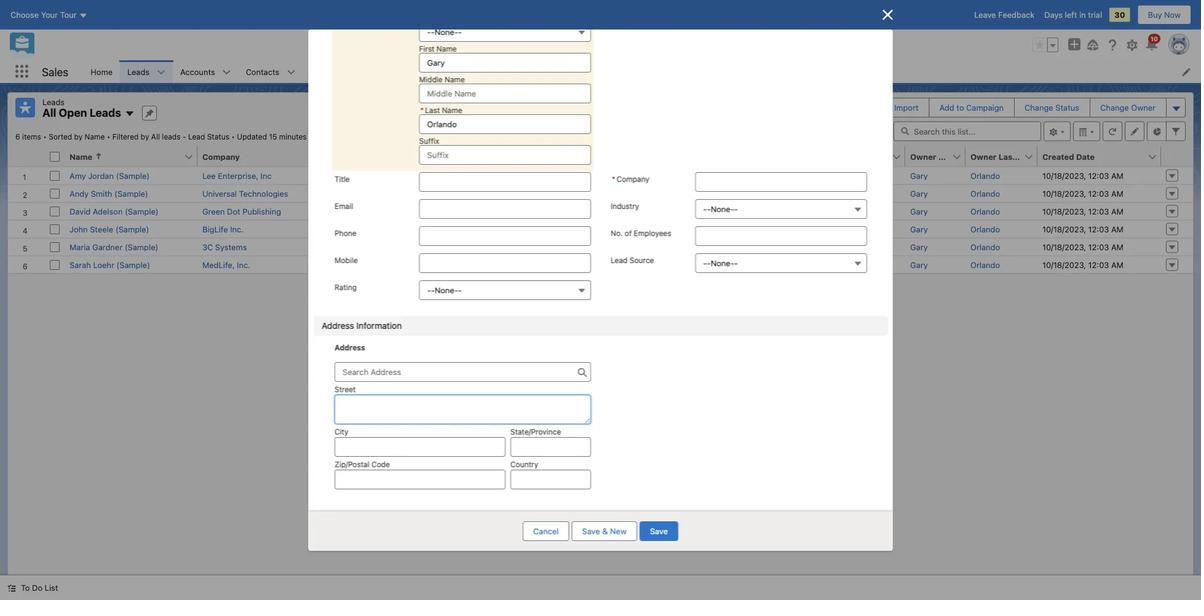Task type: describe. For each thing, give the bounding box(es) containing it.
3 orlando link from the top
[[970, 207, 1000, 216]]

inc
[[261, 171, 272, 180]]

First Name text field
[[419, 53, 591, 73]]

director,
[[331, 207, 363, 216]]

leave
[[974, 10, 996, 19]]

now
[[1164, 10, 1181, 19]]

lee
[[202, 171, 216, 180]]

state/province element
[[490, 147, 596, 167]]

owner for owner last name
[[970, 152, 997, 161]]

0 vertical spatial all
[[42, 106, 56, 119]]

Search All Open Leads list view. search field
[[894, 121, 1041, 141]]

created
[[1042, 152, 1074, 161]]

cancel button
[[523, 522, 569, 541]]

company button
[[197, 147, 312, 166]]

biglife inc. link
[[202, 224, 244, 234]]

green dot publishing
[[202, 207, 281, 216]]

new inside save & new button
[[610, 527, 627, 536]]

forecasts link
[[449, 60, 500, 83]]

owner first name element
[[905, 147, 981, 167]]

import button
[[884, 98, 928, 117]]

andy
[[69, 189, 89, 198]]

nurturing
[[832, 260, 868, 269]]

Street text field
[[334, 395, 591, 424]]

to
[[21, 583, 30, 593]]

sales
[[42, 65, 68, 78]]

change owner
[[1100, 103, 1156, 112]]

name inside name button
[[69, 152, 92, 161]]

left
[[1065, 10, 1077, 19]]

5 10/18/2023, 12:03 am from the top
[[1042, 242, 1124, 252]]

3 info@salesforce.com link from the top
[[712, 207, 790, 216]]

source
[[629, 256, 654, 264]]

buy now button
[[1137, 5, 1191, 25]]

technologies
[[239, 189, 288, 198]]

owner inside change owner button
[[1131, 103, 1156, 112]]

1 10/18/2023, from the top
[[1042, 171, 1086, 180]]

name inside owner last name 'button'
[[1018, 152, 1041, 161]]

inc. for biglife inc.
[[230, 224, 244, 234]]

Phone text field
[[419, 226, 591, 246]]

to
[[957, 103, 964, 112]]

of
[[624, 229, 631, 237]]

to do list
[[21, 583, 58, 593]]

state/province inside button
[[495, 152, 554, 161]]

5 am from the top
[[1111, 242, 1124, 252]]

home link
[[83, 60, 120, 83]]

3 orlando from the top
[[970, 207, 1000, 216]]

none- inside the lead source --none--
[[710, 259, 734, 268]]

text default image
[[7, 584, 16, 593]]

company element
[[197, 147, 333, 167]]

gardner
[[92, 242, 122, 252]]

lead status element
[[827, 147, 913, 167]]

forecasts
[[456, 67, 492, 76]]

leads link
[[120, 60, 157, 83]]

(sample) for maria gardner (sample)
[[125, 242, 158, 252]]

Industry button
[[695, 199, 867, 219]]

dashboards
[[507, 67, 552, 76]]

in
[[1079, 10, 1086, 19]]

opportunities link
[[303, 60, 369, 83]]

info@salesforce.com for maria gardner (sample)
[[712, 242, 790, 252]]

click to dial disabled image for david adelson (sample)
[[593, 207, 670, 216]]

click to dial disabled image for john steele (sample)
[[593, 224, 670, 234]]

item number element
[[8, 147, 45, 167]]

employees
[[634, 229, 671, 237]]

middle
[[419, 75, 442, 84]]

(sample) for sarah loehr (sample)
[[116, 260, 150, 269]]

lead inside the lead source --none--
[[610, 256, 627, 264]]

Country text field
[[510, 470, 591, 490]]

loehr
[[93, 260, 114, 269]]

12:03 for john steele (sample)
[[1088, 224, 1109, 234]]

Email text field
[[419, 199, 591, 219]]

4 orlando from the top
[[970, 224, 1000, 234]]

leads image
[[15, 98, 35, 117]]

to do list button
[[0, 576, 65, 600]]

info@salesforce.com link for andy smith (sample)
[[712, 189, 790, 198]]

save & new button
[[572, 522, 637, 541]]

2 • from the left
[[107, 133, 110, 141]]

gary link for universal technologies
[[910, 189, 928, 198]]

reports link
[[575, 60, 619, 83]]

green dot publishing link
[[202, 207, 281, 216]]

none- inside industry --none--
[[710, 204, 734, 214]]

10/18/2023, 12:03 am for john steele (sample)
[[1042, 224, 1124, 234]]

0 horizontal spatial leads
[[42, 97, 65, 106]]

first inside button
[[938, 152, 956, 161]]

name element
[[65, 147, 205, 167]]

1 10/18/2023, 12:03 am from the top
[[1042, 171, 1124, 180]]

name down all open leads
[[85, 133, 105, 141]]

director, information technology
[[331, 207, 453, 216]]

cancel
[[533, 527, 559, 536]]

Suffix text field
[[419, 145, 591, 165]]

connecticut for biglife inc.
[[495, 224, 540, 234]]

universal
[[202, 189, 237, 198]]

created date button
[[1037, 147, 1148, 166]]

3 • from the left
[[231, 133, 235, 141]]

all open leads status
[[15, 133, 237, 141]]

contacts
[[246, 67, 279, 76]]

andy smith (sample) link
[[69, 189, 148, 198]]

campaign
[[966, 103, 1004, 112]]

(sample) for david adelson (sample)
[[125, 207, 159, 216]]

1 orlando from the top
[[970, 171, 1000, 180]]

accounts list item
[[173, 60, 238, 83]]

enterprise,
[[218, 171, 258, 180]]

2 orlando link from the top
[[970, 189, 1000, 198]]

georgia
[[495, 171, 524, 180]]

* for * last name
[[420, 106, 424, 114]]

item number image
[[8, 147, 45, 166]]

last for owner
[[999, 152, 1016, 161]]

new for massachusetts
[[832, 242, 849, 252]]

street
[[334, 385, 355, 394]]

1 orlando link from the top
[[970, 171, 1000, 180]]

inc. for medlife, inc.
[[237, 260, 250, 269]]

5 orlando link from the top
[[970, 242, 1000, 252]]

gary link for green dot publishing
[[910, 207, 928, 216]]

1 vertical spatial company
[[616, 175, 649, 183]]

10/18/2023, for david adelson (sample)
[[1042, 207, 1086, 216]]

code
[[371, 460, 390, 469]]

1 gary from the top
[[910, 171, 928, 180]]

connecticut for universal technologies
[[495, 189, 540, 198]]

1 vertical spatial state/province
[[510, 427, 561, 436]]

address for address information
[[321, 321, 354, 331]]

gary for biglife inc.
[[910, 224, 928, 234]]

gary link for biglife inc.
[[910, 224, 928, 234]]

universal technologies link
[[202, 189, 288, 198]]

universal technologies
[[202, 189, 288, 198]]

title button
[[326, 147, 477, 166]]

andy smith (sample)
[[69, 189, 148, 198]]

1 vertical spatial status
[[207, 133, 229, 141]]

1 12:03 from the top
[[1088, 171, 1109, 180]]

medlife, inc. link
[[202, 260, 250, 269]]

info@salesforce.com for amy jordan (sample)
[[712, 171, 790, 180]]

info@salesforce.com link for maria gardner (sample)
[[712, 242, 790, 252]]

add
[[939, 103, 954, 112]]

&
[[602, 527, 608, 536]]

2 by from the left
[[141, 133, 149, 141]]

1 by from the left
[[74, 133, 83, 141]]

leads list item
[[120, 60, 173, 83]]

save for save
[[650, 527, 668, 536]]

title element
[[326, 147, 498, 167]]

click to dial disabled image for sarah loehr (sample)
[[593, 260, 670, 269]]

5 12:03 from the top
[[1088, 242, 1109, 252]]

accounts link
[[173, 60, 222, 83]]

15
[[269, 133, 277, 141]]

sarah loehr (sample) link
[[69, 260, 150, 269]]

owner last name element
[[966, 147, 1045, 167]]

1 horizontal spatial all
[[151, 133, 160, 141]]

1 horizontal spatial vp
[[357, 224, 367, 234]]

state/province button
[[490, 147, 575, 166]]

calendar link
[[385, 60, 433, 83]]

6 items • sorted by name • filtered by all leads - lead status • updated 15 minutes ago
[[15, 133, 322, 141]]

0 vertical spatial cell
[[45, 147, 65, 167]]

Search Address text field
[[334, 362, 591, 382]]

6
[[15, 133, 20, 141]]

no.
[[610, 229, 622, 237]]

status inside button
[[1055, 103, 1079, 112]]

sorted
[[49, 133, 72, 141]]

filtered
[[112, 133, 139, 141]]

6 gary link from the top
[[910, 260, 928, 269]]

0 vertical spatial first
[[419, 44, 434, 53]]

maria
[[69, 242, 90, 252]]

vp purchasing
[[331, 171, 385, 180]]

1 vertical spatial title
[[334, 175, 349, 183]]

leads inside list item
[[127, 67, 150, 76]]

info@salesforce.com link for amy jordan (sample)
[[712, 171, 790, 180]]

new for connecticut
[[832, 189, 849, 198]]

reports
[[583, 67, 612, 76]]

administrator
[[361, 260, 411, 269]]

all open leads|leads|list view element
[[7, 92, 1194, 576]]

senior
[[331, 224, 355, 234]]

am for sarah loehr (sample)
[[1111, 260, 1124, 269]]

State/Province text field
[[510, 437, 591, 457]]



Task type: vqa. For each thing, say whether or not it's contained in the screenshot.
Tour
no



Task type: locate. For each thing, give the bounding box(es) containing it.
2 click to dial disabled image from the top
[[593, 207, 670, 216]]

am for john steele (sample)
[[1111, 224, 1124, 234]]

(sample) up david adelson (sample) in the top of the page
[[114, 189, 148, 198]]

0 vertical spatial working
[[832, 207, 863, 216]]

1 info@salesforce.com from the top
[[712, 171, 790, 180]]

1 vertical spatial all
[[151, 133, 160, 141]]

4 click to dial disabled image from the top
[[593, 260, 670, 269]]

search... button
[[458, 35, 704, 55]]

address down address information
[[334, 343, 365, 352]]

created date element
[[1037, 147, 1168, 167]]

2 am from the top
[[1111, 189, 1124, 198]]

info@salesforce.com
[[712, 171, 790, 180], [712, 189, 790, 198], [712, 207, 790, 216], [712, 224, 790, 234], [712, 242, 790, 252], [712, 260, 790, 269]]

trial
[[1088, 10, 1102, 19]]

10/18/2023, for andy smith (sample)
[[1042, 189, 1086, 198]]

1 horizontal spatial phone
[[593, 152, 618, 161]]

save button
[[640, 522, 678, 541]]

created date
[[1042, 152, 1095, 161]]

home
[[91, 67, 113, 76]]

company down phone button
[[616, 175, 649, 183]]

owner inside the owner first name button
[[910, 152, 936, 161]]

cell for director, information technology
[[490, 202, 589, 220]]

1 horizontal spatial owner
[[970, 152, 997, 161]]

2 10/18/2023, from the top
[[1042, 189, 1086, 198]]

amy jordan (sample)
[[69, 171, 150, 180]]

phone inside button
[[593, 152, 618, 161]]

2 info@salesforce.com link from the top
[[712, 189, 790, 198]]

company up lee
[[202, 152, 240, 161]]

30
[[1114, 10, 1125, 19]]

6 orlando link from the top
[[970, 260, 1000, 269]]

4 orlando link from the top
[[970, 224, 1000, 234]]

owner for owner first name
[[910, 152, 936, 161]]

1 vertical spatial information
[[356, 321, 401, 331]]

5 info@salesforce.com from the top
[[712, 242, 790, 252]]

1 horizontal spatial save
[[650, 527, 668, 536]]

0 horizontal spatial by
[[74, 133, 83, 141]]

0 horizontal spatial owner
[[910, 152, 936, 161]]

cell up massachusetts
[[490, 202, 589, 220]]

3 10/18/2023, from the top
[[1042, 207, 1086, 216]]

1 click to dial disabled image from the top
[[593, 171, 670, 180]]

all
[[42, 106, 56, 119], [151, 133, 160, 141]]

suffix
[[419, 137, 439, 145]]

last inside 'button'
[[999, 152, 1016, 161]]

1 info@salesforce.com link from the top
[[712, 171, 790, 180]]

1 save from the left
[[582, 527, 600, 536]]

vp left purchasing
[[331, 171, 341, 180]]

lee enterprise, inc link
[[202, 171, 272, 180]]

(sample) down maria gardner (sample)
[[116, 260, 150, 269]]

0 horizontal spatial status
[[207, 133, 229, 141]]

6 am from the top
[[1111, 260, 1124, 269]]

medlife, inc.
[[202, 260, 250, 269]]

owner last name button
[[966, 147, 1041, 166]]

2 10/18/2023, 12:03 am from the top
[[1042, 189, 1124, 198]]

dashboards link
[[500, 60, 559, 83]]

No. of Employees text field
[[695, 226, 867, 246]]

country
[[510, 460, 538, 469]]

all open leads grid
[[8, 147, 1193, 274]]

3 am from the top
[[1111, 207, 1124, 216]]

• left updated
[[231, 133, 235, 141]]

dashboards list item
[[500, 60, 575, 83]]

gary for universal technologies
[[910, 189, 928, 198]]

0 vertical spatial company
[[202, 152, 240, 161]]

0 vertical spatial last
[[425, 106, 440, 114]]

0 vertical spatial state/province
[[495, 152, 554, 161]]

name button
[[65, 147, 184, 166]]

list
[[83, 60, 1201, 83]]

click to dial disabled image down "industry"
[[593, 224, 670, 234]]

5 gary from the top
[[910, 242, 928, 252]]

state/province up state/province text box
[[510, 427, 561, 436]]

system
[[331, 260, 358, 269]]

Mobile text field
[[419, 253, 591, 273]]

6 12:03 from the top
[[1088, 260, 1109, 269]]

all open leads
[[42, 106, 121, 119]]

no. of employees
[[610, 229, 671, 237]]

lead right leads
[[188, 133, 205, 141]]

system administrator
[[331, 260, 411, 269]]

Last Name text field
[[419, 114, 591, 134]]

6 info@salesforce.com from the top
[[712, 260, 790, 269]]

1 vertical spatial first
[[938, 152, 956, 161]]

5 info@salesforce.com link from the top
[[712, 242, 790, 252]]

change owner button
[[1090, 98, 1165, 117]]

2 horizontal spatial •
[[231, 133, 235, 141]]

6 gary from the top
[[910, 260, 928, 269]]

1 vertical spatial vp
[[357, 224, 367, 234]]

4 info@salesforce.com link from the top
[[712, 224, 790, 234]]

1 horizontal spatial company
[[616, 175, 649, 183]]

0 horizontal spatial company
[[202, 152, 240, 161]]

list view controls image
[[1044, 121, 1071, 141]]

open
[[59, 106, 87, 119]]

• left filtered
[[107, 133, 110, 141]]

phone element
[[589, 147, 707, 167]]

3 gary link from the top
[[910, 207, 928, 216]]

1 horizontal spatial *
[[612, 175, 615, 183]]

information inside all open leads grid
[[365, 207, 407, 216]]

gary for 3c systems
[[910, 242, 928, 252]]

2 orlando from the top
[[970, 189, 1000, 198]]

• right items
[[43, 133, 47, 141]]

click to dial disabled image down phone button
[[593, 171, 670, 180]]

4 am from the top
[[1111, 224, 1124, 234]]

address for address
[[334, 343, 365, 352]]

status
[[1055, 103, 1079, 112], [207, 133, 229, 141]]

leads up filtered
[[90, 106, 121, 119]]

1 vertical spatial phone
[[334, 229, 356, 237]]

information for director,
[[365, 207, 407, 216]]

12:03 for andy smith (sample)
[[1088, 189, 1109, 198]]

0 vertical spatial inc.
[[230, 224, 244, 234]]

10/18/2023, 12:03 am for andy smith (sample)
[[1042, 189, 1124, 198]]

phone button
[[589, 147, 694, 166]]

biglife
[[202, 224, 228, 234]]

medlife,
[[202, 260, 235, 269]]

1 • from the left
[[43, 133, 47, 141]]

0 horizontal spatial first
[[419, 44, 434, 53]]

middle name
[[419, 75, 465, 84]]

1 vertical spatial inc.
[[237, 260, 250, 269]]

click to dial disabled image up the of
[[593, 207, 670, 216]]

save for save & new
[[582, 527, 600, 536]]

Lead Source button
[[695, 253, 867, 273]]

1 vertical spatial *
[[612, 175, 615, 183]]

vp right senior
[[357, 224, 367, 234]]

(sample) right gardner
[[125, 242, 158, 252]]

days left in trial
[[1044, 10, 1102, 19]]

by right filtered
[[141, 133, 149, 141]]

last down search all open leads list view. search box
[[999, 152, 1016, 161]]

* up "industry"
[[612, 175, 615, 183]]

buy now
[[1148, 10, 1181, 19]]

2 change from the left
[[1100, 103, 1129, 112]]

date
[[1076, 152, 1095, 161]]

0 vertical spatial lead
[[188, 133, 205, 141]]

leave feedback link
[[974, 10, 1035, 19]]

click to dial disabled image
[[593, 171, 670, 180], [593, 207, 670, 216], [593, 224, 670, 234], [593, 260, 670, 269]]

change for change status
[[1025, 103, 1053, 112]]

0 horizontal spatial last
[[425, 106, 440, 114]]

3 click to dial disabled image from the top
[[593, 224, 670, 234]]

working for biglife inc.
[[832, 224, 863, 234]]

industry
[[610, 202, 639, 210]]

4 gary from the top
[[910, 224, 928, 234]]

first down search all open leads list view. search box
[[938, 152, 956, 161]]

10/18/2023, 12:03 am for david adelson (sample)
[[1042, 207, 1124, 216]]

* company
[[612, 175, 649, 183]]

john steele (sample) link
[[69, 224, 149, 234]]

owner inside owner last name 'button'
[[970, 152, 997, 161]]

company inside button
[[202, 152, 240, 161]]

cell for system administrator
[[490, 256, 589, 273]]

owner last name
[[970, 152, 1041, 161]]

* for * company
[[612, 175, 615, 183]]

action element
[[1161, 147, 1193, 167]]

4 10/18/2023, from the top
[[1042, 224, 1086, 234]]

4 gary link from the top
[[910, 224, 928, 234]]

10/18/2023, 12:03 am for sarah loehr (sample)
[[1042, 260, 1124, 269]]

industry --none--
[[610, 202, 738, 214]]

address down rating
[[321, 321, 354, 331]]

leads right leads icon
[[42, 97, 65, 106]]

1 vertical spatial address
[[334, 343, 365, 352]]

smith
[[91, 189, 112, 198]]

1 vertical spatial working
[[832, 224, 863, 234]]

connecticut down 'georgia'
[[495, 189, 540, 198]]

1 horizontal spatial lead
[[610, 256, 627, 264]]

2 vertical spatial cell
[[490, 256, 589, 273]]

1 horizontal spatial first
[[938, 152, 956, 161]]

(sample) right adelson
[[125, 207, 159, 216]]

0 vertical spatial status
[[1055, 103, 1079, 112]]

none- inside salutation, --none-- button
[[434, 27, 458, 37]]

10/18/2023, for john steele (sample)
[[1042, 224, 1086, 234]]

last down middle at left
[[425, 106, 440, 114]]

none- inside rating --none--
[[434, 286, 458, 295]]

3 10/18/2023, 12:03 am from the top
[[1042, 207, 1124, 216]]

(sample) for andy smith (sample)
[[114, 189, 148, 198]]

inverse image
[[880, 7, 895, 22]]

0 horizontal spatial save
[[582, 527, 600, 536]]

2 horizontal spatial leads
[[127, 67, 150, 76]]

2 horizontal spatial owner
[[1131, 103, 1156, 112]]

- inside all open leads|leads|list view element
[[183, 133, 186, 141]]

info@salesforce.com for john steele (sample)
[[712, 224, 790, 234]]

all left open
[[42, 106, 56, 119]]

save right the &
[[650, 527, 668, 536]]

12:03 for sarah loehr (sample)
[[1088, 260, 1109, 269]]

0 vertical spatial *
[[420, 106, 424, 114]]

1 horizontal spatial •
[[107, 133, 110, 141]]

jordan
[[88, 171, 114, 180]]

first down --none--
[[419, 44, 434, 53]]

name down --none--
[[436, 44, 456, 53]]

am for andy smith (sample)
[[1111, 189, 1124, 198]]

Rating button
[[419, 280, 591, 300]]

info@salesforce.com link for john steele (sample)
[[712, 224, 790, 234]]

david
[[69, 207, 91, 216]]

action image
[[1161, 147, 1193, 166]]

12:03
[[1088, 171, 1109, 180], [1088, 189, 1109, 198], [1088, 207, 1109, 216], [1088, 224, 1109, 234], [1088, 242, 1109, 252], [1088, 260, 1109, 269]]

leads
[[162, 133, 181, 141]]

-
[[427, 27, 431, 37], [431, 27, 434, 37], [458, 27, 461, 37], [183, 133, 186, 141], [703, 204, 707, 214], [707, 204, 710, 214], [734, 204, 738, 214], [703, 259, 707, 268], [707, 259, 710, 268], [734, 259, 738, 268], [427, 286, 431, 295], [431, 286, 434, 295], [458, 286, 461, 295]]

last for *
[[425, 106, 440, 114]]

select list display image
[[1073, 121, 1100, 141]]

name
[[436, 44, 456, 53], [444, 75, 465, 84], [442, 106, 462, 114], [85, 133, 105, 141], [69, 152, 92, 161], [958, 152, 981, 161], [1018, 152, 1041, 161]]

Salutation, --None-- button
[[419, 22, 591, 42]]

phone down director,
[[334, 229, 356, 237]]

info@salesforce.com for andy smith (sample)
[[712, 189, 790, 198]]

save & new
[[582, 527, 627, 536]]

lead left source
[[610, 256, 627, 264]]

6 orlando from the top
[[970, 260, 1000, 269]]

working for green dot publishing
[[832, 207, 863, 216]]

1 vertical spatial last
[[999, 152, 1016, 161]]

steele
[[90, 224, 113, 234]]

calendar list item
[[385, 60, 449, 83]]

click to dial disabled image down the of
[[593, 260, 670, 269]]

0 horizontal spatial *
[[420, 106, 424, 114]]

None text field
[[695, 172, 867, 192]]

1 vertical spatial lead
[[610, 256, 627, 264]]

zip/postal
[[334, 460, 369, 469]]

* up suffix
[[420, 106, 424, 114]]

1 vertical spatial cell
[[490, 202, 589, 220]]

Middle Name text field
[[419, 84, 591, 103]]

2 save from the left
[[650, 527, 668, 536]]

adelson
[[93, 207, 123, 216]]

1 connecticut from the top
[[495, 189, 540, 198]]

massachusetts
[[495, 242, 551, 252]]

information right director,
[[365, 207, 407, 216]]

1 horizontal spatial by
[[141, 133, 149, 141]]

title up "vp purchasing"
[[331, 152, 349, 161]]

working
[[832, 207, 863, 216], [832, 224, 863, 234]]

name down search all open leads list view. search box
[[958, 152, 981, 161]]

1 horizontal spatial leads
[[90, 106, 121, 119]]

phone up * company
[[593, 152, 618, 161]]

•
[[43, 133, 47, 141], [107, 133, 110, 141], [231, 133, 235, 141]]

none search field inside all open leads|leads|list view element
[[894, 121, 1041, 141]]

None search field
[[894, 121, 1041, 141]]

senior vp
[[331, 224, 367, 234]]

cell
[[45, 147, 65, 167], [490, 202, 589, 220], [490, 256, 589, 273]]

gary for green dot publishing
[[910, 207, 928, 216]]

zip/postal code
[[334, 460, 390, 469]]

name right middle at left
[[444, 75, 465, 84]]

(sample) down name element
[[116, 171, 150, 180]]

address information
[[321, 321, 401, 331]]

6 10/18/2023, from the top
[[1042, 260, 1086, 269]]

12:03 for david adelson (sample)
[[1088, 207, 1109, 216]]

save inside save button
[[650, 527, 668, 536]]

by right sorted
[[74, 133, 83, 141]]

change up 'list view controls' image
[[1025, 103, 1053, 112]]

rating --none--
[[334, 283, 461, 295]]

leave feedback
[[974, 10, 1035, 19]]

4 10/18/2023, 12:03 am from the top
[[1042, 224, 1124, 234]]

0 vertical spatial address
[[321, 321, 354, 331]]

click to dial disabled image for amy jordan (sample)
[[593, 171, 670, 180]]

3c systems link
[[202, 242, 247, 252]]

2 12:03 from the top
[[1088, 189, 1109, 198]]

publishing
[[242, 207, 281, 216]]

Zip/Postal Code text field
[[334, 470, 505, 490]]

2 gary from the top
[[910, 189, 928, 198]]

contacts list item
[[238, 60, 303, 83]]

name down the middle name
[[442, 106, 462, 114]]

0 horizontal spatial phone
[[334, 229, 356, 237]]

gary
[[910, 171, 928, 180], [910, 189, 928, 198], [910, 207, 928, 216], [910, 224, 928, 234], [910, 242, 928, 252], [910, 260, 928, 269]]

change for change owner
[[1100, 103, 1129, 112]]

inc. down dot
[[230, 224, 244, 234]]

information down rating --none--
[[356, 321, 401, 331]]

state/province up 'georgia'
[[495, 152, 554, 161]]

leads right the home
[[127, 67, 150, 76]]

0 vertical spatial phone
[[593, 152, 618, 161]]

2 gary link from the top
[[910, 189, 928, 198]]

gary link
[[910, 171, 928, 180], [910, 189, 928, 198], [910, 207, 928, 216], [910, 224, 928, 234], [910, 242, 928, 252], [910, 260, 928, 269]]

all left leads
[[151, 133, 160, 141]]

list containing home
[[83, 60, 1201, 83]]

1 gary link from the top
[[910, 171, 928, 180]]

(sample) for john steele (sample)
[[115, 224, 149, 234]]

1 horizontal spatial status
[[1055, 103, 1079, 112]]

2 info@salesforce.com from the top
[[712, 189, 790, 198]]

title inside button
[[331, 152, 349, 161]]

5 gary link from the top
[[910, 242, 928, 252]]

3 info@salesforce.com from the top
[[712, 207, 790, 216]]

10/18/2023, for sarah loehr (sample)
[[1042, 260, 1086, 269]]

2 connecticut from the top
[[495, 224, 540, 234]]

6 info@salesforce.com link from the top
[[712, 260, 790, 269]]

cell down massachusetts
[[490, 256, 589, 273]]

group
[[1033, 38, 1058, 52]]

list
[[45, 583, 58, 593]]

--none--
[[427, 27, 461, 37]]

0 horizontal spatial vp
[[331, 171, 341, 180]]

City text field
[[334, 437, 505, 457]]

(sample) for amy jordan (sample)
[[116, 171, 150, 180]]

name left created
[[1018, 152, 1041, 161]]

0 horizontal spatial lead
[[188, 133, 205, 141]]

status left updated
[[207, 133, 229, 141]]

3c systems
[[202, 242, 247, 252]]

4 12:03 from the top
[[1088, 224, 1109, 234]]

0 vertical spatial information
[[365, 207, 407, 216]]

1 working from the top
[[832, 207, 863, 216]]

gary link for 3c systems
[[910, 242, 928, 252]]

save inside save & new button
[[582, 527, 600, 536]]

name up amy
[[69, 152, 92, 161]]

3c
[[202, 242, 213, 252]]

6 10/18/2023, 12:03 am from the top
[[1042, 260, 1124, 269]]

am for david adelson (sample)
[[1111, 207, 1124, 216]]

1 horizontal spatial last
[[999, 152, 1016, 161]]

2 working from the top
[[832, 224, 863, 234]]

cell down sorted
[[45, 147, 65, 167]]

5 10/18/2023, from the top
[[1042, 242, 1086, 252]]

5 orlando from the top
[[970, 242, 1000, 252]]

3 12:03 from the top
[[1088, 207, 1109, 216]]

connecticut up massachusetts
[[495, 224, 540, 234]]

do
[[32, 583, 42, 593]]

10/18/2023,
[[1042, 171, 1086, 180], [1042, 189, 1086, 198], [1042, 207, 1086, 216], [1042, 224, 1086, 234], [1042, 242, 1086, 252], [1042, 260, 1086, 269]]

1 am from the top
[[1111, 171, 1124, 180]]

0 horizontal spatial change
[[1025, 103, 1053, 112]]

address
[[321, 321, 354, 331], [334, 343, 365, 352]]

information for address
[[356, 321, 401, 331]]

dot
[[227, 207, 240, 216]]

0 vertical spatial title
[[331, 152, 349, 161]]

change status
[[1025, 103, 1079, 112]]

amy
[[69, 171, 86, 180]]

import
[[894, 103, 919, 112]]

0 horizontal spatial all
[[42, 106, 56, 119]]

0 vertical spatial connecticut
[[495, 189, 540, 198]]

change up the created date element
[[1100, 103, 1129, 112]]

(sample) down david adelson (sample) in the top of the page
[[115, 224, 149, 234]]

4 info@salesforce.com from the top
[[712, 224, 790, 234]]

save left the &
[[582, 527, 600, 536]]

inc. down "systems"
[[237, 260, 250, 269]]

days
[[1044, 10, 1063, 19]]

1 vertical spatial connecticut
[[495, 224, 540, 234]]

name inside the owner first name button
[[958, 152, 981, 161]]

lead
[[188, 133, 205, 141], [610, 256, 627, 264]]

title up email
[[334, 175, 349, 183]]

1 horizontal spatial change
[[1100, 103, 1129, 112]]

3 gary from the top
[[910, 207, 928, 216]]

biglife inc.
[[202, 224, 244, 234]]

maria gardner (sample)
[[69, 242, 158, 252]]

technology
[[410, 207, 453, 216]]

first name
[[419, 44, 456, 53]]

0 horizontal spatial •
[[43, 133, 47, 141]]

maria gardner (sample) link
[[69, 242, 158, 252]]

1 change from the left
[[1025, 103, 1053, 112]]

status up 'list view controls' image
[[1055, 103, 1079, 112]]

0 vertical spatial vp
[[331, 171, 341, 180]]

info@salesforce.com link
[[712, 171, 790, 180], [712, 189, 790, 198], [712, 207, 790, 216], [712, 224, 790, 234], [712, 242, 790, 252], [712, 260, 790, 269]]

owner
[[1131, 103, 1156, 112], [910, 152, 936, 161], [970, 152, 997, 161]]

new for georgia
[[832, 171, 849, 180]]

Title text field
[[419, 172, 591, 192]]



